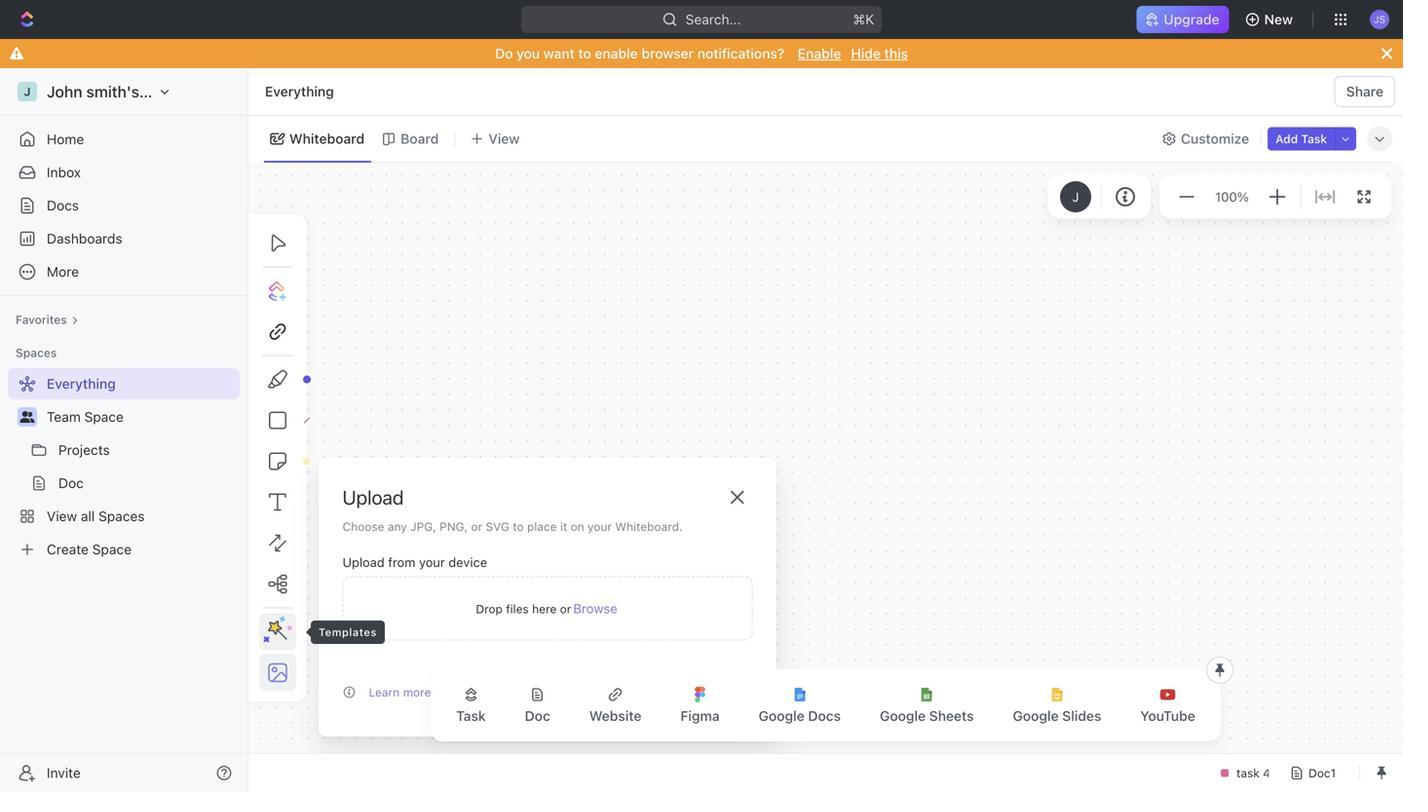 Task type: describe. For each thing, give the bounding box(es) containing it.
customize
[[1181, 131, 1249, 147]]

upload button
[[677, 672, 753, 713]]

0 horizontal spatial or
[[471, 520, 483, 533]]

view all spaces link
[[8, 501, 236, 532]]

dashboards link
[[8, 223, 240, 254]]

choose
[[343, 520, 384, 533]]

projects
[[58, 442, 110, 458]]

learn more about supported formats.
[[369, 685, 575, 699]]

inbox link
[[8, 157, 240, 188]]

0 vertical spatial your
[[588, 520, 612, 533]]

⌘k
[[853, 11, 874, 27]]

john smith's workspace, , element
[[18, 82, 37, 101]]

board link
[[397, 125, 439, 152]]

view button
[[463, 125, 527, 152]]

doc button
[[509, 675, 566, 736]]

create space link
[[8, 534, 236, 565]]

hide
[[851, 45, 881, 61]]

j
[[24, 85, 31, 98]]

upload for 'upload' button on the bottom
[[692, 684, 737, 700]]

whiteboard
[[289, 131, 365, 147]]

add
[[1276, 132, 1298, 146]]

tree inside sidebar navigation
[[8, 368, 240, 565]]

jpg,
[[410, 520, 436, 533]]

whiteboard link
[[286, 125, 365, 152]]

workspace
[[143, 82, 224, 101]]

more
[[47, 264, 79, 280]]

space for create space
[[92, 541, 132, 557]]

browser
[[642, 45, 694, 61]]

upload from your device
[[343, 555, 487, 570]]

svg
[[486, 520, 509, 533]]

upgrade link
[[1137, 6, 1229, 33]]

js button
[[1364, 4, 1395, 35]]

drop files here or browse
[[476, 601, 617, 616]]

everything for leftmost everything link
[[47, 376, 116, 392]]

docs inside button
[[808, 708, 841, 724]]

view button
[[463, 116, 527, 162]]

search...
[[686, 11, 741, 27]]

from
[[388, 555, 416, 570]]

inbox
[[47, 164, 81, 180]]

favorites
[[16, 313, 67, 326]]

john smith's workspace
[[47, 82, 224, 101]]

browse
[[573, 601, 617, 616]]

view for view all spaces
[[47, 508, 77, 524]]

smith's
[[86, 82, 139, 101]]

docs link
[[8, 190, 240, 221]]

0 horizontal spatial everything link
[[8, 368, 236, 400]]

whiteboard.
[[615, 520, 683, 533]]

enable
[[798, 45, 841, 61]]

more button
[[8, 256, 240, 287]]

projects link
[[58, 435, 236, 466]]

doc inside doc link
[[58, 475, 84, 491]]

png,
[[440, 520, 468, 533]]

supported
[[469, 685, 526, 699]]

js
[[1374, 13, 1386, 25]]

dashboards
[[47, 230, 122, 247]]

you
[[517, 45, 540, 61]]

on
[[571, 520, 584, 533]]

google sheets
[[880, 708, 974, 724]]

new button
[[1237, 4, 1305, 35]]

favorites button
[[8, 308, 86, 331]]

google docs button
[[743, 675, 856, 736]]

j
[[1072, 189, 1079, 204]]

google for google docs
[[759, 708, 805, 724]]

0 horizontal spatial your
[[419, 555, 445, 570]]

formats.
[[529, 685, 575, 699]]

enable
[[595, 45, 638, 61]]

google docs
[[759, 708, 841, 724]]

want
[[543, 45, 575, 61]]

it
[[560, 520, 567, 533]]

new
[[1264, 11, 1293, 27]]

figma button
[[665, 675, 735, 736]]

learn
[[369, 685, 400, 699]]

add task
[[1276, 132, 1327, 146]]

team space link
[[47, 401, 236, 433]]

space for team space
[[84, 409, 124, 425]]

or inside drop files here or browse
[[560, 602, 571, 616]]

this
[[884, 45, 908, 61]]

user group image
[[20, 411, 35, 423]]

all
[[81, 508, 95, 524]]

google sheets button
[[864, 675, 989, 736]]



Task type: locate. For each thing, give the bounding box(es) containing it.
website
[[589, 708, 642, 724]]

tree containing everything
[[8, 368, 240, 565]]

0 horizontal spatial docs
[[47, 197, 79, 213]]

notifications?
[[697, 45, 784, 61]]

view for view
[[488, 131, 520, 147]]

1 vertical spatial upload
[[343, 555, 385, 570]]

do you want to enable browser notifications? enable hide this
[[495, 45, 908, 61]]

0 horizontal spatial everything
[[47, 376, 116, 392]]

0 vertical spatial docs
[[47, 197, 79, 213]]

files
[[506, 602, 529, 616]]

view all spaces
[[47, 508, 145, 524]]

2 google from the left
[[880, 708, 926, 724]]

tree
[[8, 368, 240, 565]]

space
[[84, 409, 124, 425], [92, 541, 132, 557]]

to right want
[[578, 45, 591, 61]]

team
[[47, 409, 81, 425]]

1 vertical spatial space
[[92, 541, 132, 557]]

task button
[[441, 675, 501, 736]]

3 google from the left
[[1013, 708, 1059, 724]]

0 vertical spatial task
[[1301, 132, 1327, 146]]

0 vertical spatial doc
[[58, 475, 84, 491]]

upload
[[343, 486, 404, 509], [343, 555, 385, 570], [692, 684, 737, 700]]

youtube
[[1140, 708, 1195, 724]]

any
[[388, 520, 407, 533]]

here
[[532, 602, 557, 616]]

1 vertical spatial task
[[456, 708, 486, 724]]

0 horizontal spatial view
[[47, 508, 77, 524]]

home
[[47, 131, 84, 147]]

1 horizontal spatial task
[[1301, 132, 1327, 146]]

1 horizontal spatial view
[[488, 131, 520, 147]]

1 horizontal spatial everything
[[265, 83, 334, 99]]

youtube button
[[1125, 675, 1211, 736]]

board
[[401, 131, 439, 147]]

everything for everything link to the top
[[265, 83, 334, 99]]

google right 'upload' button on the bottom
[[759, 708, 805, 724]]

device
[[449, 555, 487, 570]]

drop
[[476, 602, 503, 616]]

create
[[47, 541, 89, 557]]

everything link up "whiteboard" "link"
[[260, 80, 339, 103]]

0 horizontal spatial google
[[759, 708, 805, 724]]

sidebar navigation
[[0, 68, 252, 792]]

doc
[[58, 475, 84, 491], [525, 708, 550, 724]]

john
[[47, 82, 82, 101]]

google left slides
[[1013, 708, 1059, 724]]

1 vertical spatial everything link
[[8, 368, 236, 400]]

1 vertical spatial spaces
[[98, 508, 145, 524]]

team space
[[47, 409, 124, 425]]

slides
[[1062, 708, 1101, 724]]

docs inside sidebar navigation
[[47, 197, 79, 213]]

browse button
[[571, 595, 619, 622]]

view right board
[[488, 131, 520, 147]]

learn more link
[[369, 685, 431, 699]]

1 vertical spatial everything
[[47, 376, 116, 392]]

doc down formats.
[[525, 708, 550, 724]]

doc inside the 'doc' button
[[525, 708, 550, 724]]

view inside button
[[488, 131, 520, 147]]

do
[[495, 45, 513, 61]]

0 vertical spatial view
[[488, 131, 520, 147]]

1 vertical spatial to
[[513, 520, 524, 533]]

0 horizontal spatial task
[[456, 708, 486, 724]]

google for google sheets
[[880, 708, 926, 724]]

0 horizontal spatial spaces
[[16, 346, 57, 360]]

upload down choose
[[343, 555, 385, 570]]

to
[[578, 45, 591, 61], [513, 520, 524, 533]]

everything link
[[260, 80, 339, 103], [8, 368, 236, 400]]

upload up figma
[[692, 684, 737, 700]]

everything inside sidebar navigation
[[47, 376, 116, 392]]

1 horizontal spatial to
[[578, 45, 591, 61]]

1 horizontal spatial or
[[560, 602, 571, 616]]

website button
[[574, 675, 657, 736]]

your
[[588, 520, 612, 533], [419, 555, 445, 570]]

customize button
[[1156, 125, 1255, 152]]

spaces
[[16, 346, 57, 360], [98, 508, 145, 524]]

2 vertical spatial upload
[[692, 684, 737, 700]]

google
[[759, 708, 805, 724], [880, 708, 926, 724], [1013, 708, 1059, 724]]

space down view all spaces link
[[92, 541, 132, 557]]

0 vertical spatial or
[[471, 520, 483, 533]]

1 vertical spatial docs
[[808, 708, 841, 724]]

0 vertical spatial spaces
[[16, 346, 57, 360]]

or
[[471, 520, 483, 533], [560, 602, 571, 616]]

google left sheets
[[880, 708, 926, 724]]

add task button
[[1268, 127, 1335, 151]]

0 vertical spatial everything
[[265, 83, 334, 99]]

task right add at right
[[1301, 132, 1327, 146]]

place
[[527, 520, 557, 533]]

0 horizontal spatial to
[[513, 520, 524, 533]]

home link
[[8, 124, 240, 155]]

to right svg
[[513, 520, 524, 533]]

1 google from the left
[[759, 708, 805, 724]]

space up projects
[[84, 409, 124, 425]]

more
[[403, 685, 431, 699]]

doc link
[[58, 468, 236, 499]]

share
[[1346, 83, 1384, 99]]

choose any jpg, png, or svg to place it on your whiteboard.
[[343, 520, 683, 533]]

upload up choose
[[343, 486, 404, 509]]

view inside sidebar navigation
[[47, 508, 77, 524]]

figma
[[681, 708, 720, 724]]

0 horizontal spatial doc
[[58, 475, 84, 491]]

about
[[434, 685, 466, 699]]

2 horizontal spatial google
[[1013, 708, 1059, 724]]

view
[[488, 131, 520, 147], [47, 508, 77, 524]]

everything link up 'team space' link
[[8, 368, 236, 400]]

1 horizontal spatial docs
[[808, 708, 841, 724]]

invite
[[47, 765, 81, 781]]

upgrade
[[1164, 11, 1220, 27]]

1 vertical spatial view
[[47, 508, 77, 524]]

100%
[[1215, 189, 1249, 204]]

0 vertical spatial space
[[84, 409, 124, 425]]

100% button
[[1211, 185, 1253, 208]]

create space
[[47, 541, 132, 557]]

or right "here" on the bottom left
[[560, 602, 571, 616]]

everything up team space
[[47, 376, 116, 392]]

docs
[[47, 197, 79, 213], [808, 708, 841, 724]]

task down learn more about supported formats.
[[456, 708, 486, 724]]

spaces down favorites
[[16, 346, 57, 360]]

1 horizontal spatial doc
[[525, 708, 550, 724]]

doc down projects
[[58, 475, 84, 491]]

view left all
[[47, 508, 77, 524]]

1 horizontal spatial spaces
[[98, 508, 145, 524]]

1 horizontal spatial your
[[588, 520, 612, 533]]

your right from
[[419, 555, 445, 570]]

0 vertical spatial to
[[578, 45, 591, 61]]

1 horizontal spatial everything link
[[260, 80, 339, 103]]

google slides
[[1013, 708, 1101, 724]]

or left svg
[[471, 520, 483, 533]]

0 vertical spatial everything link
[[260, 80, 339, 103]]

0 vertical spatial upload
[[343, 486, 404, 509]]

sheets
[[929, 708, 974, 724]]

spaces up create space link
[[98, 508, 145, 524]]

everything
[[265, 83, 334, 99], [47, 376, 116, 392]]

1 vertical spatial doc
[[525, 708, 550, 724]]

everything up "whiteboard" "link"
[[265, 83, 334, 99]]

upload inside button
[[692, 684, 737, 700]]

1 horizontal spatial google
[[880, 708, 926, 724]]

task
[[1301, 132, 1327, 146], [456, 708, 486, 724]]

upload for upload from your device
[[343, 555, 385, 570]]

your right on
[[588, 520, 612, 533]]

google slides button
[[997, 675, 1117, 736]]

google for google slides
[[1013, 708, 1059, 724]]

1 vertical spatial or
[[560, 602, 571, 616]]

1 vertical spatial your
[[419, 555, 445, 570]]

share button
[[1335, 76, 1395, 107]]



Task type: vqa. For each thing, say whether or not it's contained in the screenshot.
"Shared"
no



